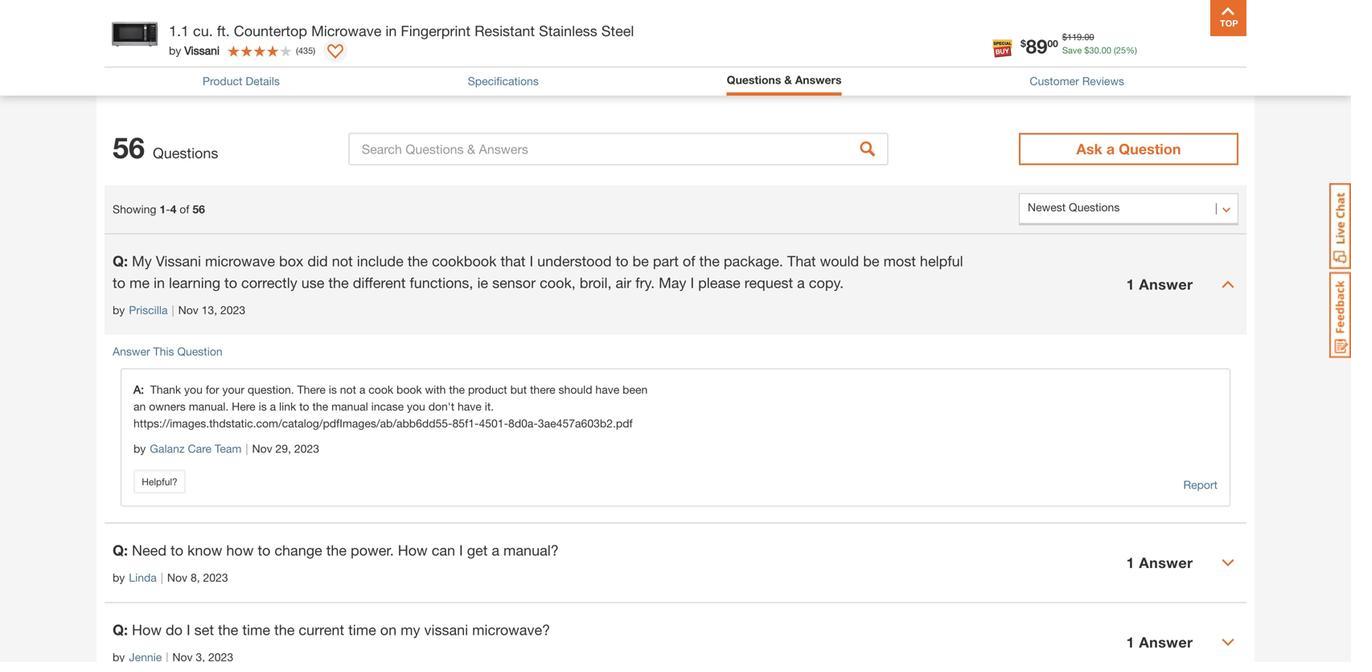 Task type: vqa. For each thing, say whether or not it's contained in the screenshot.
leftmost 56
yes



Task type: describe. For each thing, give the bounding box(es) containing it.
)
[[313, 45, 315, 56]]

$ 89 00
[[1021, 35, 1058, 58]]

don't
[[428, 400, 455, 414]]

the down there at the bottom
[[312, 400, 328, 414]]

0 vertical spatial is
[[329, 383, 337, 397]]

copy.
[[809, 274, 844, 292]]

question for answer this question
[[177, 345, 223, 359]]

3ae457a603b2.pdf
[[538, 417, 633, 431]]

microwave?
[[472, 622, 550, 639]]

product image image
[[109, 8, 161, 60]]

to inside thank you for your question.   there is not a cook book with the product but there should have been an owners manual.  here is a link to the manual incase you don't have it. https://images.thdstatic.com/catalog/pdfimages/ab/abb6dd55-85f1-4501-8d0a-3ae457a603b2.pdf
[[299, 400, 309, 414]]

please
[[698, 274, 741, 292]]

by priscilla | nov 13, 2023
[[113, 304, 245, 317]]

13,
[[202, 304, 217, 317]]

get
[[467, 542, 488, 560]]

ask a question
[[1077, 141, 1181, 158]]

there
[[530, 383, 556, 397]]

q: for q: how do i set the time the current time on my vissani microwave?
[[113, 622, 128, 639]]

a inside ask a question button
[[1107, 141, 1115, 158]]

8d0a-
[[508, 417, 538, 431]]

0 vertical spatial questions
[[105, 54, 175, 71]]

air
[[616, 274, 632, 292]]

answer this question
[[113, 345, 223, 359]]

to right need
[[171, 542, 183, 560]]

a left 'cook'
[[359, 383, 365, 397]]

should
[[559, 383, 592, 397]]

2023 for need to know how to change the power. how can i get a manual?
[[203, 572, 228, 585]]

0 vertical spatial of
[[180, 203, 189, 216]]

of inside my vissani microwave box did not include the cookbook that i understood to be part of the package. that would be most helpful to me in learning to correctly use the different functions, ie sensor cook, broil, air fry. may i please request a copy.
[[683, 253, 695, 270]]

4
[[170, 203, 176, 216]]

question for ask a question
[[1119, 141, 1181, 158]]

broil,
[[580, 274, 612, 292]]

link
[[279, 400, 296, 414]]

box
[[279, 253, 304, 270]]

vissani for my
[[156, 253, 201, 270]]

vissani for by
[[184, 44, 220, 57]]

information?
[[284, 8, 347, 21]]

an
[[134, 400, 146, 414]]

%)
[[1126, 45, 1137, 56]]

fingerprint
[[401, 22, 471, 39]]

answer for need to know how to change the power. how can i get a manual?
[[1139, 555, 1193, 572]]

manual.
[[189, 400, 229, 414]]

ask a question button
[[1019, 133, 1239, 165]]

the up functions,
[[408, 253, 428, 270]]

29,
[[276, 443, 291, 456]]

my vissani microwave box did not include the cookbook that i understood to be part of the package. that would be most helpful to me in learning to correctly use the different functions, ie sensor cook, broil, air fry. may i please request a copy.
[[113, 253, 963, 292]]

1 horizontal spatial have
[[596, 383, 620, 397]]

change
[[275, 542, 322, 560]]

0 vertical spatial you
[[184, 383, 203, 397]]

the right the use in the left top of the page
[[328, 274, 349, 292]]

learning
[[169, 274, 220, 292]]

1 answer for how do i set the time the current time on my vissani microwave?
[[1127, 634, 1193, 652]]

thank
[[150, 383, 181, 397]]

my
[[401, 622, 420, 639]]

my
[[132, 253, 152, 270]]

answer for my vissani microwave box did not include the cookbook that i understood to be part of the package. that would be most helpful to me in learning to correctly use the different functions, ie sensor cook, broil, air fry. may i please request a copy.
[[1139, 276, 1193, 293]]

1 time from the left
[[242, 622, 270, 639]]

incase
[[371, 400, 404, 414]]

questions element
[[105, 234, 1247, 663]]

1 answer for my vissani microwave box did not include the cookbook that i understood to be part of the package. that would be most helpful to me in learning to correctly use the different functions, ie sensor cook, broil, air fry. may i please request a copy.
[[1127, 276, 1193, 293]]

answer for how do i set the time the current time on my vissani microwave?
[[1139, 634, 1193, 652]]

to right how
[[258, 542, 271, 560]]

0 vertical spatial .
[[1082, 32, 1085, 42]]

question.
[[248, 383, 294, 397]]

package.
[[724, 253, 783, 270]]

1 caret image from the top
[[1222, 278, 1235, 291]]

in inside my vissani microwave box did not include the cookbook that i understood to be part of the package. that would be most helpful to me in learning to correctly use the different functions, ie sensor cook, broil, air fry. may i please request a copy.
[[154, 274, 165, 292]]

priscilla button
[[129, 302, 168, 319]]

customer reviews
[[1030, 74, 1125, 88]]

1 horizontal spatial 56
[[193, 203, 205, 216]]

i right do
[[187, 622, 190, 639]]

cu.
[[193, 22, 213, 39]]

2 vertical spatial how
[[132, 622, 162, 639]]

would
[[820, 253, 859, 270]]

by vissani
[[169, 44, 220, 57]]

part
[[653, 253, 679, 270]]

ask
[[1077, 141, 1103, 158]]

i left the get
[[459, 542, 463, 560]]

a left link
[[270, 400, 276, 414]]

thank you for your question.   there is not a cook book with the product but there should have been an owners manual.  here is a link to the manual incase you don't have it. https://images.thdstatic.com/catalog/pdfimages/ab/abb6dd55-85f1-4501-8d0a-3ae457a603b2.pdf
[[134, 383, 648, 431]]

by down 1.1
[[169, 44, 181, 57]]

by for need to know how to change the power. how can i get a manual?
[[113, 572, 125, 585]]

$ for 89
[[1021, 38, 1026, 49]]

product details
[[203, 74, 280, 88]]

customer
[[1030, 74, 1079, 88]]

1 vertical spatial answers
[[795, 73, 842, 86]]

q: for q: need to know how to change the power. how can i get a manual?
[[113, 542, 128, 560]]

it.
[[485, 400, 494, 414]]

0 horizontal spatial 56
[[113, 130, 145, 165]]

a:
[[134, 383, 150, 397]]

Search Questions & Answers text field
[[349, 133, 889, 165]]

reviews
[[1082, 74, 1125, 88]]

2 ( from the left
[[296, 45, 298, 56]]

https://images.thdstatic.com/catalog/pdfimages/ab/abb6dd55-
[[134, 417, 452, 431]]

1 vertical spatial you
[[407, 400, 425, 414]]

display image
[[327, 44, 344, 60]]

with
[[425, 383, 446, 397]]

1.1 cu. ft. countertop microwave in fingerprint resistant stainless steel
[[169, 22, 634, 39]]

the right 'set'
[[218, 622, 238, 639]]

1 for need to know how to change the power. how can i get a manual?
[[1127, 555, 1135, 572]]

manual
[[331, 400, 368, 414]]

-
[[166, 203, 170, 216]]

4501-
[[479, 417, 508, 431]]

by for thank you for your question.   there is not a cook book with the product but there should have been an owners manual.  here is a link to the manual incase you don't have it. https://images.thdstatic.com/catalog/pdfimages/ab/abb6dd55-85f1-4501-8d0a-3ae457a603b2.pdf
[[134, 443, 146, 456]]

showing 1 - 4 of 56
[[113, 203, 205, 216]]

0 horizontal spatial can
[[139, 8, 157, 21]]

answer this question link
[[113, 345, 223, 359]]

89
[[1026, 35, 1048, 58]]

the left power.
[[326, 542, 347, 560]]

1 answer for need to know how to change the power. how can i get a manual?
[[1127, 555, 1193, 572]]

need
[[132, 542, 167, 560]]

details
[[246, 74, 280, 88]]

fry.
[[636, 274, 655, 292]]

here
[[232, 400, 256, 414]]

top button
[[1211, 0, 1247, 36]]

resistant
[[475, 22, 535, 39]]

1 vertical spatial how
[[398, 542, 428, 560]]

0 horizontal spatial answers
[[193, 54, 252, 71]]

by for my vissani microwave box did not include the cookbook that i understood to be part of the package. that would be most helpful to me in learning to correctly use the different functions, ie sensor cook, broil, air fry. may i please request a copy.
[[113, 304, 125, 317]]

1 for my vissani microwave box did not include the cookbook that i understood to be part of the package. that would be most helpful to me in learning to correctly use the different functions, ie sensor cook, broil, air fry. may i please request a copy.
[[1127, 276, 1135, 293]]

helpful? button
[[134, 470, 186, 494]]

30
[[1090, 45, 1099, 56]]

countertop
[[234, 22, 307, 39]]

report button
[[1184, 477, 1218, 494]]

set
[[194, 622, 214, 639]]

( 435 )
[[296, 45, 315, 56]]

$ 119 . 00 save $ 30 . 00 ( 25 %)
[[1062, 32, 1137, 56]]

live chat image
[[1330, 183, 1351, 269]]

| for need to know how to change the power. how can i get a manual?
[[161, 572, 163, 585]]



Task type: locate. For each thing, give the bounding box(es) containing it.
you down book
[[407, 400, 425, 414]]

0 vertical spatial answers
[[193, 54, 252, 71]]

0 vertical spatial nov
[[178, 304, 198, 317]]

1 1 answer from the top
[[1127, 276, 1193, 293]]

0 vertical spatial product
[[241, 8, 281, 21]]

team
[[215, 443, 242, 456]]

product up it. at bottom left
[[468, 383, 507, 397]]

questions inside 56 questions
[[153, 145, 218, 162]]

request
[[745, 274, 793, 292]]

is right there at the bottom
[[329, 383, 337, 397]]

00 inside $ 89 00
[[1048, 38, 1058, 49]]

00 right 30
[[1102, 45, 1112, 56]]

question inside 'element'
[[177, 345, 223, 359]]

0 horizontal spatial of
[[180, 203, 189, 216]]

in down provide
[[386, 22, 397, 39]]

not up manual
[[340, 383, 356, 397]]

the right with
[[449, 383, 465, 397]]

0 vertical spatial in
[[386, 22, 397, 39]]

questions
[[105, 54, 175, 71], [727, 73, 781, 86], [153, 145, 218, 162]]

0 horizontal spatial in
[[154, 274, 165, 292]]

that
[[501, 253, 526, 270]]

2 horizontal spatial |
[[246, 443, 248, 456]]

00 up 30
[[1085, 32, 1094, 42]]

$
[[1062, 32, 1067, 42], [1021, 38, 1026, 49], [1085, 45, 1090, 56]]

in right me
[[154, 274, 165, 292]]

2 horizontal spatial 00
[[1102, 45, 1112, 56]]

0 horizontal spatial (
[[296, 45, 298, 56]]

3 q: from the top
[[113, 622, 128, 639]]

1 horizontal spatial $
[[1062, 32, 1067, 42]]

$ up save
[[1062, 32, 1067, 42]]

1 horizontal spatial answers
[[795, 73, 842, 86]]

1 answer
[[1127, 276, 1193, 293], [1127, 555, 1193, 572], [1127, 634, 1193, 652]]

1 vertical spatial questions & answers
[[727, 73, 842, 86]]

1 horizontal spatial product
[[468, 383, 507, 397]]

in
[[386, 22, 397, 39], [154, 274, 165, 292]]

questions & answers button
[[97, 41, 1255, 105], [727, 72, 842, 92], [727, 72, 842, 88]]

a
[[1107, 141, 1115, 158], [797, 274, 805, 292], [359, 383, 365, 397], [270, 400, 276, 414], [492, 542, 500, 560]]

nov for my vissani microwave box did not include the cookbook that i understood to be part of the package. that would be most helpful to me in learning to correctly use the different functions, ie sensor cook, broil, air fry. may i please request a copy.
[[178, 304, 198, 317]]

2 vertical spatial 2023
[[203, 572, 228, 585]]

| for my vissani microwave box did not include the cookbook that i understood to be part of the package. that would be most helpful to me in learning to correctly use the different functions, ie sensor cook, broil, air fry. may i please request a copy.
[[172, 304, 174, 317]]

how can we improve our product information? provide feedback.
[[113, 8, 441, 21]]

2 q: from the top
[[113, 542, 128, 560]]

cook,
[[540, 274, 576, 292]]

1 vertical spatial have
[[458, 400, 482, 414]]

we
[[160, 8, 175, 21]]

2 caret image from the top
[[1222, 557, 1235, 570]]

1 vertical spatial is
[[259, 400, 267, 414]]

how can we improve our product information? provide feedback. link
[[113, 8, 441, 21]]

caret image
[[1222, 278, 1235, 291], [1222, 557, 1235, 570], [1222, 637, 1235, 650]]

save
[[1062, 45, 1082, 56]]

a right the get
[[492, 542, 500, 560]]

| right linda
[[161, 572, 163, 585]]

how left do
[[132, 622, 162, 639]]

not inside my vissani microwave box did not include the cookbook that i understood to be part of the package. that would be most helpful to me in learning to correctly use the different functions, ie sensor cook, broil, air fry. may i please request a copy.
[[332, 253, 353, 270]]

vissani
[[424, 622, 468, 639]]

by linda | nov 8, 2023
[[113, 572, 228, 585]]

1 vertical spatial of
[[683, 253, 695, 270]]

care
[[188, 443, 212, 456]]

nov for need to know how to change the power. how can i get a manual?
[[167, 572, 187, 585]]

2023 right 29,
[[294, 443, 319, 456]]

how
[[226, 542, 254, 560]]

0 vertical spatial 1 answer
[[1127, 276, 1193, 293]]

1 vertical spatial q:
[[113, 542, 128, 560]]

1 horizontal spatial be
[[863, 253, 880, 270]]

by galanz care team | nov 29, 2023
[[134, 443, 319, 456]]

nov
[[178, 304, 198, 317], [252, 443, 272, 456], [167, 572, 187, 585]]

improve
[[178, 8, 219, 21]]

$ inside $ 89 00
[[1021, 38, 1026, 49]]

1 ( from the left
[[1114, 45, 1116, 56]]

know
[[187, 542, 222, 560]]

manual?
[[504, 542, 559, 560]]

current
[[299, 622, 344, 639]]

product inside thank you for your question.   there is not a cook book with the product but there should have been an owners manual.  here is a link to the manual incase you don't have it. https://images.thdstatic.com/catalog/pdfimages/ab/abb6dd55-85f1-4501-8d0a-3ae457a603b2.pdf
[[468, 383, 507, 397]]

25
[[1116, 45, 1126, 56]]

correctly
[[241, 274, 297, 292]]

1 horizontal spatial can
[[432, 542, 455, 560]]

product
[[241, 8, 281, 21], [468, 383, 507, 397]]

to up air
[[616, 253, 629, 270]]

this
[[153, 345, 174, 359]]

85f1-
[[452, 417, 479, 431]]

2023 right "13,"
[[220, 304, 245, 317]]

have
[[596, 383, 620, 397], [458, 400, 482, 414]]

1 vertical spatial product
[[468, 383, 507, 397]]

microwave
[[311, 22, 382, 39]]

specifications
[[468, 74, 539, 88]]

1 horizontal spatial you
[[407, 400, 425, 414]]

2 vertical spatial nov
[[167, 572, 187, 585]]

0 horizontal spatial have
[[458, 400, 482, 414]]

56 up showing
[[113, 130, 145, 165]]

56 questions
[[113, 130, 218, 165]]

feedback.
[[391, 8, 441, 21]]

0 vertical spatial have
[[596, 383, 620, 397]]

a inside my vissani microwave box did not include the cookbook that i understood to be part of the package. that would be most helpful to me in learning to correctly use the different functions, ie sensor cook, broil, air fry. may i please request a copy.
[[797, 274, 805, 292]]

be up fry.
[[633, 253, 649, 270]]

not
[[332, 253, 353, 270], [340, 383, 356, 397]]

00
[[1085, 32, 1094, 42], [1048, 38, 1058, 49], [1102, 45, 1112, 56]]

1 vertical spatial nov
[[252, 443, 272, 456]]

different
[[353, 274, 406, 292]]

0 horizontal spatial you
[[184, 383, 203, 397]]

0 horizontal spatial 00
[[1048, 38, 1058, 49]]

1 vertical spatial question
[[177, 345, 223, 359]]

q: for q:
[[113, 253, 128, 270]]

question right ask
[[1119, 141, 1181, 158]]

$ left save
[[1021, 38, 1026, 49]]

a down that
[[797, 274, 805, 292]]

$ for 119
[[1062, 32, 1067, 42]]

1 horizontal spatial &
[[784, 73, 792, 86]]

1 horizontal spatial in
[[386, 22, 397, 39]]

0 horizontal spatial product
[[241, 8, 281, 21]]

product
[[203, 74, 242, 88]]

how left we at left
[[113, 8, 136, 21]]

0 horizontal spatial question
[[177, 345, 223, 359]]

q: left need
[[113, 542, 128, 560]]

1 horizontal spatial |
[[172, 304, 174, 317]]

1 horizontal spatial 00
[[1085, 32, 1094, 42]]

0 vertical spatial 56
[[113, 130, 145, 165]]

0 vertical spatial question
[[1119, 141, 1181, 158]]

caret image for q: need to know how to change the power. how can i get a manual?
[[1222, 557, 1235, 570]]

ft.
[[217, 22, 230, 39]]

of right part
[[683, 253, 695, 270]]

0 vertical spatial caret image
[[1222, 278, 1235, 291]]

question right this
[[177, 345, 223, 359]]

0 vertical spatial not
[[332, 253, 353, 270]]

1 vertical spatial 1 answer
[[1127, 555, 1193, 572]]

question inside button
[[1119, 141, 1181, 158]]

00 left save
[[1048, 38, 1058, 49]]

i right may
[[691, 274, 694, 292]]

by left galanz on the bottom left of the page
[[134, 443, 146, 456]]

1 vertical spatial can
[[432, 542, 455, 560]]

how right power.
[[398, 542, 428, 560]]

is down question.
[[259, 400, 267, 414]]

1 vertical spatial in
[[154, 274, 165, 292]]

0 vertical spatial vissani
[[184, 44, 220, 57]]

3 caret image from the top
[[1222, 637, 1235, 650]]

| right team
[[246, 443, 248, 456]]

use
[[301, 274, 324, 292]]

to down microwave
[[224, 274, 237, 292]]

0 vertical spatial can
[[139, 8, 157, 21]]

product up countertop
[[241, 8, 281, 21]]

been
[[623, 383, 648, 397]]

0 vertical spatial questions & answers
[[105, 54, 252, 71]]

1 vertical spatial .
[[1099, 45, 1102, 56]]

0 vertical spatial how
[[113, 8, 136, 21]]

1 vertical spatial vissani
[[156, 253, 201, 270]]

have up the 85f1-
[[458, 400, 482, 414]]

1 horizontal spatial questions & answers
[[727, 73, 842, 86]]

vissani inside my vissani microwave box did not include the cookbook that i understood to be part of the package. that would be most helpful to me in learning to correctly use the different functions, ie sensor cook, broil, air fry. may i please request a copy.
[[156, 253, 201, 270]]

vissani
[[184, 44, 220, 57], [156, 253, 201, 270]]

0 vertical spatial q:
[[113, 253, 128, 270]]

be left most
[[863, 253, 880, 270]]

2 horizontal spatial $
[[1085, 45, 1090, 56]]

is
[[329, 383, 337, 397], [259, 400, 267, 414]]

0 horizontal spatial be
[[633, 253, 649, 270]]

a right ask
[[1107, 141, 1115, 158]]

do
[[166, 622, 183, 639]]

1 vertical spatial questions
[[727, 73, 781, 86]]

( inside $ 119 . 00 save $ 30 . 00 ( 25 %)
[[1114, 45, 1116, 56]]

to right link
[[299, 400, 309, 414]]

2 vertical spatial |
[[161, 572, 163, 585]]

nov left "13,"
[[178, 304, 198, 317]]

of
[[180, 203, 189, 216], [683, 253, 695, 270]]

| right "priscilla"
[[172, 304, 174, 317]]

of right the 4
[[180, 203, 189, 216]]

q: need to know how to change the power. how can i get a manual?
[[113, 542, 559, 560]]

product details button
[[203, 73, 280, 90], [203, 73, 280, 90]]

0 horizontal spatial &
[[179, 54, 188, 71]]

56 right the 4
[[193, 203, 205, 216]]

time right 'set'
[[242, 622, 270, 639]]

2 1 answer from the top
[[1127, 555, 1193, 572]]

showing
[[113, 203, 156, 216]]

you left for
[[184, 383, 203, 397]]

time left on
[[348, 622, 376, 639]]

microwave
[[205, 253, 275, 270]]

2 vertical spatial 1 answer
[[1127, 634, 1193, 652]]

0 horizontal spatial |
[[161, 572, 163, 585]]

can left we at left
[[139, 8, 157, 21]]

galanz care team button
[[150, 441, 242, 458]]

0 horizontal spatial questions & answers
[[105, 54, 252, 71]]

( left )
[[296, 45, 298, 56]]

1 for how do i set the time the current time on my vissani microwave?
[[1127, 634, 1135, 652]]

not right did
[[332, 253, 353, 270]]

2023 right the 8,
[[203, 572, 228, 585]]

ie
[[477, 274, 488, 292]]

0 vertical spatial |
[[172, 304, 174, 317]]

understood
[[537, 253, 612, 270]]

customer reviews button
[[1030, 73, 1125, 90], [1030, 73, 1125, 90]]

vissani up learning
[[156, 253, 201, 270]]

nov left 29,
[[252, 443, 272, 456]]

cookbook
[[432, 253, 497, 270]]

1 horizontal spatial of
[[683, 253, 695, 270]]

feedback link image
[[1330, 272, 1351, 359]]

1 horizontal spatial question
[[1119, 141, 1181, 158]]

not inside thank you for your question.   there is not a cook book with the product but there should have been an owners manual.  here is a link to the manual incase you don't have it. https://images.thdstatic.com/catalog/pdfimages/ab/abb6dd55-85f1-4501-8d0a-3ae457a603b2.pdf
[[340, 383, 356, 397]]

( left %)
[[1114, 45, 1116, 56]]

there
[[297, 383, 326, 397]]

functions,
[[410, 274, 473, 292]]

1 horizontal spatial .
[[1099, 45, 1102, 56]]

1 vertical spatial &
[[784, 73, 792, 86]]

galanz
[[150, 443, 185, 456]]

1 vertical spatial caret image
[[1222, 557, 1235, 570]]

1 be from the left
[[633, 253, 649, 270]]

1 q: from the top
[[113, 253, 128, 270]]

2 vertical spatial questions
[[153, 145, 218, 162]]

linda
[[129, 572, 157, 585]]

1 vertical spatial 2023
[[294, 443, 319, 456]]

nov left the 8,
[[167, 572, 187, 585]]

0 horizontal spatial time
[[242, 622, 270, 639]]

have left been
[[596, 383, 620, 397]]

caret image for q: how do i set the time the current time on my vissani microwave?
[[1222, 637, 1235, 650]]

sensor
[[492, 274, 536, 292]]

1 horizontal spatial time
[[348, 622, 376, 639]]

(
[[1114, 45, 1116, 56], [296, 45, 298, 56]]

answer
[[1139, 276, 1193, 293], [113, 345, 150, 359], [1139, 555, 1193, 572], [1139, 634, 1193, 652]]

2 time from the left
[[348, 622, 376, 639]]

power.
[[351, 542, 394, 560]]

the left current
[[274, 622, 295, 639]]

can inside questions 'element'
[[432, 542, 455, 560]]

|
[[172, 304, 174, 317], [246, 443, 248, 456], [161, 572, 163, 585]]

steel
[[601, 22, 634, 39]]

0 horizontal spatial .
[[1082, 32, 1085, 42]]

by left linda
[[113, 572, 125, 585]]

1 vertical spatial |
[[246, 443, 248, 456]]

0 vertical spatial &
[[179, 54, 188, 71]]

i
[[530, 253, 533, 270], [691, 274, 694, 292], [459, 542, 463, 560], [187, 622, 190, 639]]

1 vertical spatial 56
[[193, 203, 205, 216]]

stainless
[[539, 22, 597, 39]]

2 vertical spatial caret image
[[1222, 637, 1235, 650]]

2023 for my vissani microwave box did not include the cookbook that i understood to be part of the package. that would be most helpful to me in learning to correctly use the different functions, ie sensor cook, broil, air fry. may i please request a copy.
[[220, 304, 245, 317]]

1 horizontal spatial is
[[329, 383, 337, 397]]

0 horizontal spatial is
[[259, 400, 267, 414]]

119
[[1067, 32, 1082, 42]]

vissani down cu.
[[184, 44, 220, 57]]

the up please
[[699, 253, 720, 270]]

$ right save
[[1085, 45, 1090, 56]]

3 1 answer from the top
[[1127, 634, 1193, 652]]

to left me
[[113, 274, 125, 292]]

linda button
[[129, 570, 157, 587]]

may
[[659, 274, 687, 292]]

by left "priscilla"
[[113, 304, 125, 317]]

1.1
[[169, 22, 189, 39]]

include
[[357, 253, 404, 270]]

0 vertical spatial 2023
[[220, 304, 245, 317]]

0 horizontal spatial $
[[1021, 38, 1026, 49]]

1
[[160, 203, 166, 216], [1127, 276, 1135, 293], [1127, 555, 1135, 572], [1127, 634, 1135, 652]]

2 be from the left
[[863, 253, 880, 270]]

q: left do
[[113, 622, 128, 639]]

2 vertical spatial q:
[[113, 622, 128, 639]]

can left the get
[[432, 542, 455, 560]]

1 vertical spatial not
[[340, 383, 356, 397]]

q: left my
[[113, 253, 128, 270]]

1 horizontal spatial (
[[1114, 45, 1116, 56]]

provide
[[350, 8, 388, 21]]

i right 'that'
[[530, 253, 533, 270]]

most
[[884, 253, 916, 270]]



